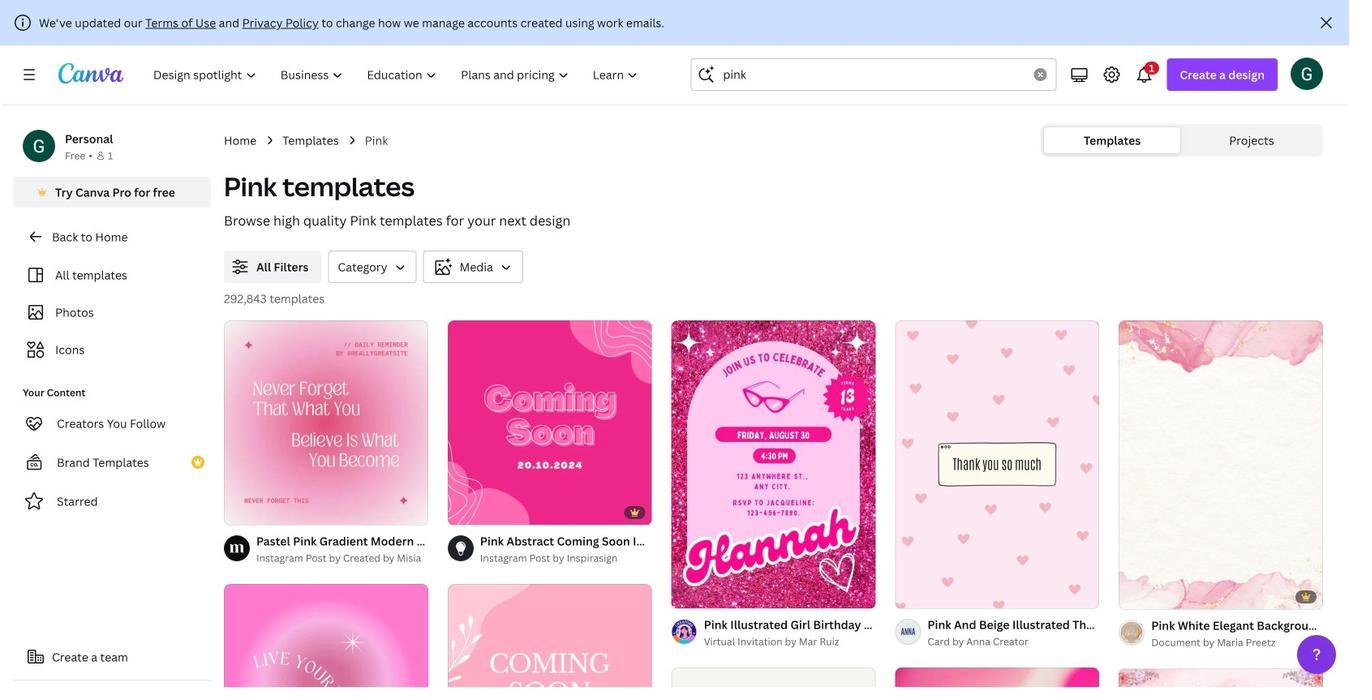 Task type: describe. For each thing, give the bounding box(es) containing it.
Search search field
[[723, 59, 1024, 90]]

pink minimalist coming soon instagram post image
[[448, 584, 652, 687]]

pink aesthetic creative portfolio presentation image
[[895, 667, 1099, 687]]



Task type: vqa. For each thing, say whether or not it's contained in the screenshot.
pink and beige illustrated thank you card image
yes



Task type: locate. For each thing, give the bounding box(es) containing it.
pink minimalist business email header image
[[1119, 669, 1323, 687]]

pink white elegant background a4 document image
[[1119, 321, 1323, 609]]

pink ivory elegant feminine bow inspirational quote your story image
[[671, 668, 876, 687]]

pink abstract coming soon instagram post image
[[448, 320, 652, 525]]

top level navigation element
[[143, 58, 652, 91]]

pink and beige illustrated thank you card image
[[895, 321, 1099, 608]]

pink blue gradient aesthetic quotes image
[[224, 584, 428, 687]]

greg robinson image
[[1291, 57, 1323, 90]]

None search field
[[691, 58, 1057, 91]]

pink illustrated girl birthday invitation image
[[671, 321, 876, 608]]

pastel pink gradient modern inspirational quote instagram post image
[[224, 320, 428, 525]]



